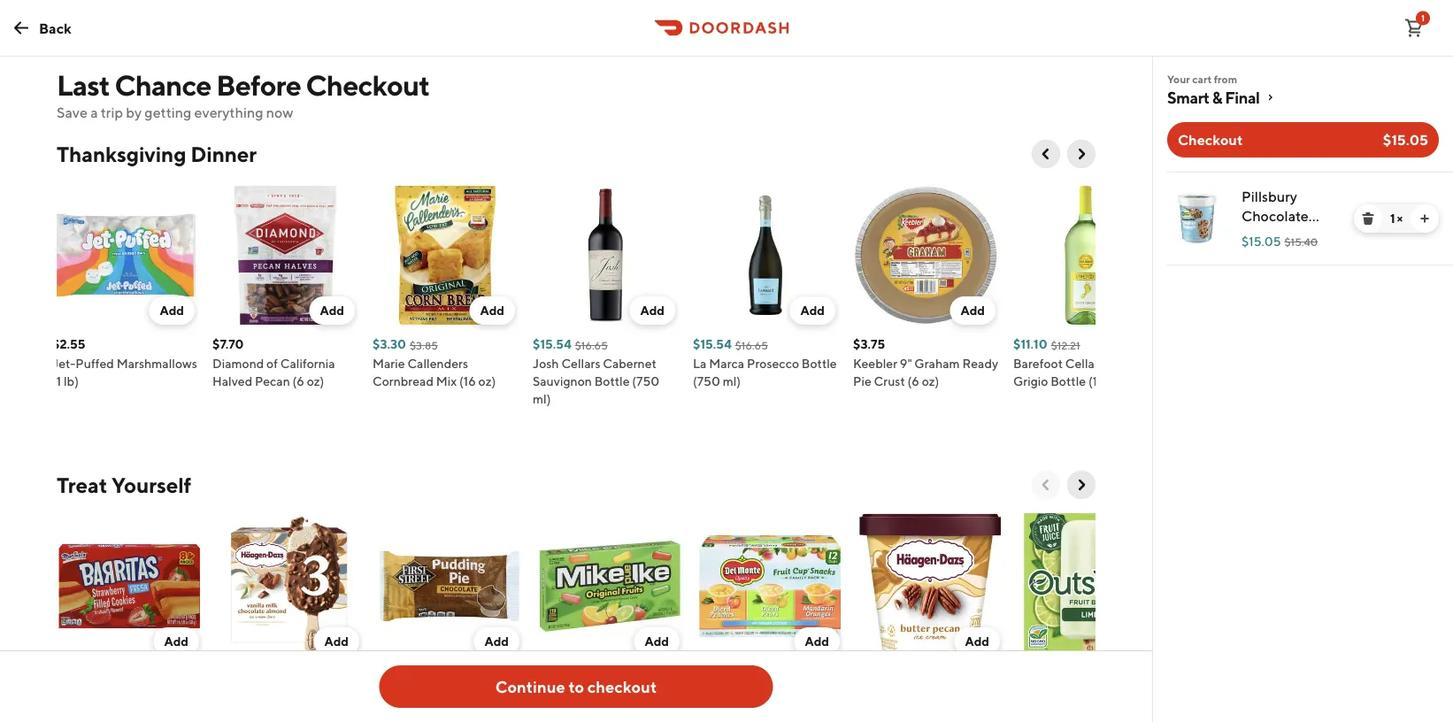 Task type: describe. For each thing, give the bounding box(es) containing it.
oz) inside $7.70 diamond of california halved pecan (6 oz)
[[307, 374, 324, 388]]

marie
[[373, 356, 405, 371]]

(6 inside $3.75 keebler 9" graham ready pie crust (6 oz)
[[908, 374, 919, 388]]

la marca prosecco bottle (750 ml) image
[[693, 182, 839, 328]]

cellars for pinot
[[1065, 356, 1104, 371]]

$15.54 for josh
[[533, 337, 571, 351]]

checkout
[[587, 677, 657, 696]]

ml) inside $15.54 $16.65 josh cellars cabernet sauvignon bottle (750 ml)
[[533, 392, 551, 406]]

treat
[[57, 472, 107, 497]]

barefoot
[[1013, 356, 1063, 371]]

pillsbury chocolate chip cookie dough (76 oz)
[[1242, 188, 1331, 263]]

mike & ike chewy candies assorted fruit original (5 oz) image
[[537, 513, 683, 659]]

save
[[57, 104, 88, 121]]

(1.5
[[1088, 374, 1108, 388]]

pie inside $1.10 first street chocolate pudding snack pie (4.
[[464, 705, 483, 719]]

×
[[1397, 211, 1403, 226]]

$3.30 $3.85 marie callenders cornbread mix (16 oz)
[[373, 337, 496, 388]]

before
[[216, 68, 301, 101]]

$15.05 $15.40
[[1242, 234, 1318, 249]]

$2.55
[[52, 337, 85, 351]]

oz) inside the pillsbury chocolate chip cookie dough (76 oz)
[[1311, 246, 1331, 263]]

sugar
[[779, 687, 811, 702]]

add for $1.55 mike & ike chewy candies assorted frui
[[645, 634, 669, 649]]

pinot
[[1107, 356, 1137, 371]]

oz) inside $3.75 keebler 9" graham ready pie crust (6 oz)
[[922, 374, 939, 388]]

no
[[759, 687, 776, 702]]

$12.21
[[1051, 339, 1080, 351]]

marie callenders cornbread mix (16 oz) image
[[373, 182, 519, 328]]

pillsbury
[[1242, 188, 1297, 205]]

$15.05 for $15.05 $15.40
[[1242, 234, 1281, 249]]

9"
[[900, 356, 912, 371]]

remove item from cart image
[[1361, 212, 1375, 226]]

chocolate inside $1.10 first street chocolate pudding snack pie (4.
[[442, 687, 501, 702]]

last chance before checkout save a trip by getting everything now
[[57, 68, 429, 121]]

$1.10
[[377, 668, 406, 682]]

chocolate inside the pillsbury chocolate chip cookie dough (76 oz)
[[1242, 208, 1309, 224]]

cabernet
[[603, 356, 657, 371]]

from
[[1214, 73, 1237, 85]]

$1.55
[[537, 668, 568, 682]]

diamond
[[212, 356, 264, 371]]

dough
[[1242, 246, 1285, 263]]

(6 inside $7.70 diamond of california halved pecan (6 oz)
[[293, 374, 304, 388]]

$1.10 first street chocolate pudding snack pie (4.
[[377, 668, 507, 722]]

$15.54 $16.65 la marca prosecco bottle (750 ml)
[[693, 337, 837, 388]]

$10.55
[[697, 668, 737, 682]]

$11.10
[[1013, 337, 1047, 351]]

barefoot cellars pinot grigio bottle (1.5 l) image
[[1013, 182, 1159, 328]]

sauvignon
[[533, 374, 592, 388]]

smart & final
[[1167, 88, 1260, 107]]

continue to checkout
[[495, 677, 657, 696]]

bottle for barefoot cellars pinot grigio bottle (1.5 l)
[[1051, 374, 1086, 388]]

next button of carousel image
[[1073, 476, 1090, 494]]

thanksgiving dinner
[[57, 141, 257, 166]]

1 for 1
[[1421, 13, 1425, 23]]

halved
[[212, 374, 252, 388]]

ready
[[962, 356, 998, 371]]

1 items, open order cart image
[[1404, 17, 1425, 38]]

yourself
[[111, 472, 191, 497]]

(1
[[52, 374, 61, 388]]

bottle for josh cellars cabernet sauvignon bottle (750 ml)
[[594, 374, 630, 388]]

of
[[266, 356, 278, 371]]

pie inside $3.75 keebler 9" graham ready pie crust (6 oz)
[[853, 374, 872, 388]]

$15.54 $16.65 josh cellars cabernet sauvignon bottle (750 ml)
[[533, 337, 659, 406]]

& inside smart & final link
[[1212, 88, 1222, 107]]

everything
[[194, 104, 263, 121]]

last
[[57, 68, 110, 101]]

street
[[405, 687, 440, 702]]

del monte no sugar added family pack fruit cups (12 ct) image
[[697, 513, 843, 659]]

add for $7.70 diamond of california halved pecan (6 oz)
[[320, 303, 344, 318]]

chewy
[[598, 687, 637, 702]]

final
[[1225, 88, 1260, 107]]

prosecco
[[747, 356, 799, 371]]

puffed
[[75, 356, 114, 371]]

california
[[280, 356, 335, 371]]

by
[[126, 104, 142, 121]]

josh cellars cabernet sauvignon bottle (750 ml) image
[[533, 182, 679, 328]]

marca
[[709, 356, 744, 371]]

pecan
[[255, 374, 290, 388]]

del
[[697, 687, 717, 702]]

diamond of california halved pecan (6 oz) image
[[212, 182, 358, 328]]

$11.10 $12.21 barefoot cellars pinot grigio bottle (1.5 l)
[[1013, 337, 1137, 388]]

$3.85
[[410, 339, 438, 351]]

getting
[[145, 104, 191, 121]]

grigio
[[1013, 374, 1048, 388]]

ike
[[578, 687, 596, 702]]

(16
[[459, 374, 476, 388]]

& inside $1.55 mike & ike chewy candies assorted frui
[[568, 687, 576, 702]]

to
[[569, 677, 584, 696]]

add for $2.55 jet-puffed marshmallows (1 lb)
[[160, 303, 184, 318]]

previous button of carousel image
[[1037, 476, 1055, 494]]

smart & final link
[[1167, 87, 1439, 108]]



Task type: vqa. For each thing, say whether or not it's contained in the screenshot.
(15,600+)
no



Task type: locate. For each thing, give the bounding box(es) containing it.
(750 inside $15.54 $16.65 josh cellars cabernet sauvignon bottle (750 ml)
[[632, 374, 659, 388]]

$15.54 inside $15.54 $16.65 josh cellars cabernet sauvignon bottle (750 ml)
[[533, 337, 571, 351]]

continue to checkout button
[[379, 665, 773, 708]]

keebler 9" graham ready pie crust (6 oz) image
[[853, 182, 999, 328]]

1 horizontal spatial chocolate
[[1242, 208, 1309, 224]]

2 cellars from the left
[[1065, 356, 1104, 371]]

smart
[[1167, 88, 1209, 107]]

callenders
[[407, 356, 468, 371]]

snack
[[428, 705, 462, 719]]

$16.65 inside $15.54 $16.65 la marca prosecco bottle (750 ml)
[[735, 339, 768, 351]]

$16.65 for marca
[[735, 339, 768, 351]]

previous button of carousel image
[[1037, 145, 1055, 163]]

next button of carousel image
[[1073, 145, 1090, 163]]

1 horizontal spatial (6
[[908, 374, 919, 388]]

outshine lime fruit ice bars (6 ct) image
[[1018, 513, 1164, 659]]

treat yourself
[[57, 472, 191, 497]]

0 vertical spatial ml)
[[723, 374, 741, 388]]

add for $15.54 $16.65 josh cellars cabernet sauvignon bottle (750 ml)
[[640, 303, 665, 318]]

bottle down the cabernet
[[594, 374, 630, 388]]

1 button
[[1396, 10, 1432, 46]]

chocolate up snack
[[442, 687, 501, 702]]

first
[[377, 687, 402, 702]]

cart
[[1192, 73, 1212, 85]]

0 horizontal spatial checkout
[[306, 68, 429, 101]]

your
[[1167, 73, 1190, 85]]

cookie
[[1276, 227, 1322, 244]]

oz) down graham
[[922, 374, 939, 388]]

$2.55 jet-puffed marshmallows (1 lb)
[[52, 337, 197, 388]]

continue
[[495, 677, 565, 696]]

1 vertical spatial &
[[568, 687, 576, 702]]

pillsbury chocolate chip cookie dough (76 oz) image
[[1171, 192, 1224, 245]]

(750
[[632, 374, 659, 388], [693, 374, 720, 388]]

ml)
[[723, 374, 741, 388], [533, 392, 551, 406]]

$16.65 inside $15.54 $16.65 josh cellars cabernet sauvignon bottle (750 ml)
[[575, 339, 608, 351]]

1 ×
[[1390, 211, 1403, 226]]

1 horizontal spatial bottle
[[802, 356, 837, 371]]

0 vertical spatial pie
[[853, 374, 872, 388]]

1 $16.65 from the left
[[575, 339, 608, 351]]

crust
[[874, 374, 905, 388]]

& down from
[[1212, 88, 1222, 107]]

bottle
[[802, 356, 837, 371], [594, 374, 630, 388], [1051, 374, 1086, 388]]

candies
[[537, 705, 583, 719]]

0 vertical spatial $15.05
[[1383, 131, 1428, 148]]

cellars
[[561, 356, 600, 371], [1065, 356, 1104, 371]]

1 horizontal spatial &
[[1212, 88, 1222, 107]]

2 horizontal spatial bottle
[[1051, 374, 1086, 388]]

bottle inside $11.10 $12.21 barefoot cellars pinot grigio bottle (1.5 l)
[[1051, 374, 1086, 388]]

bottle right prosecco
[[802, 356, 837, 371]]

1 vertical spatial ml)
[[533, 392, 551, 406]]

oz) down california
[[307, 374, 324, 388]]

$16.65 up the cabernet
[[575, 339, 608, 351]]

josh
[[533, 356, 559, 371]]

$15.54 up la on the left of page
[[693, 337, 732, 351]]

$3.30
[[373, 337, 406, 351]]

add for $15.54 $16.65 la marca prosecco bottle (750 ml)
[[800, 303, 825, 318]]

haagen-dazs butter pecan ice cream (14 oz) image
[[858, 513, 1004, 659]]

marshmallows
[[117, 356, 197, 371]]

add button
[[149, 296, 195, 325], [149, 296, 195, 325], [309, 296, 355, 325], [309, 296, 355, 325], [469, 296, 515, 325], [469, 296, 515, 325], [630, 296, 675, 325], [630, 296, 675, 325], [790, 296, 835, 325], [790, 296, 835, 325], [950, 296, 996, 325], [950, 296, 996, 325], [153, 627, 199, 656], [153, 627, 199, 656], [314, 627, 359, 656], [314, 627, 359, 656], [474, 627, 519, 656], [474, 627, 519, 656], [634, 627, 680, 656], [634, 627, 680, 656], [794, 627, 840, 656], [794, 627, 840, 656], [954, 627, 1000, 656], [954, 627, 1000, 656]]

0 horizontal spatial bottle
[[594, 374, 630, 388]]

$15.54 for la
[[693, 337, 732, 351]]

pie right snack
[[464, 705, 483, 719]]

oz)
[[1311, 246, 1331, 263], [307, 374, 324, 388], [478, 374, 496, 388], [922, 374, 939, 388]]

trip
[[101, 104, 123, 121]]

1 horizontal spatial (750
[[693, 374, 720, 388]]

now
[[266, 104, 293, 121]]

$1.55 mike & ike chewy candies assorted frui
[[537, 668, 665, 722]]

(6 down 9"
[[908, 374, 919, 388]]

cellars up the sauvignon
[[561, 356, 600, 371]]

1 for 1 ×
[[1390, 211, 1395, 226]]

$16.65
[[575, 339, 608, 351], [735, 339, 768, 351]]

$16.65 up prosecco
[[735, 339, 768, 351]]

chocolate
[[1242, 208, 1309, 224], [442, 687, 501, 702]]

assorted
[[586, 705, 636, 719]]

lb)
[[64, 374, 79, 388]]

oz) right (16 on the bottom of the page
[[478, 374, 496, 388]]

0 horizontal spatial cellars
[[561, 356, 600, 371]]

back
[[39, 19, 72, 36]]

pack
[[778, 705, 806, 719]]

&
[[1212, 88, 1222, 107], [568, 687, 576, 702]]

cellars inside $15.54 $16.65 josh cellars cabernet sauvignon bottle (750 ml)
[[561, 356, 600, 371]]

family
[[738, 705, 775, 719]]

graham
[[914, 356, 960, 371]]

$15.05
[[1383, 131, 1428, 148], [1242, 234, 1281, 249]]

$15.05 for $15.05
[[1383, 131, 1428, 148]]

1 cellars from the left
[[561, 356, 600, 371]]

0 horizontal spatial $16.65
[[575, 339, 608, 351]]

(76
[[1288, 246, 1309, 263]]

0 vertical spatial 1
[[1421, 13, 1425, 23]]

1 vertical spatial 1
[[1390, 211, 1395, 226]]

marinela barritas strawberry filled cookies packs (2.36 oz x 8 ct) image
[[57, 513, 203, 659]]

cellars up the (1.5
[[1065, 356, 1104, 371]]

la
[[693, 356, 707, 371]]

1 vertical spatial $15.05
[[1242, 234, 1281, 249]]

$3.75 keebler 9" graham ready pie crust (6 oz)
[[853, 337, 998, 388]]

$15.40
[[1284, 235, 1318, 248]]

cellars inside $11.10 $12.21 barefoot cellars pinot grigio bottle (1.5 l)
[[1065, 356, 1104, 371]]

1 horizontal spatial checkout
[[1178, 131, 1243, 148]]

pudding
[[377, 705, 425, 719]]

(6
[[293, 374, 304, 388], [908, 374, 919, 388]]

keebler
[[853, 356, 897, 371]]

1 inside button
[[1421, 13, 1425, 23]]

0 vertical spatial checkout
[[306, 68, 429, 101]]

1 horizontal spatial 1
[[1421, 13, 1425, 23]]

2 (750 from the left
[[693, 374, 720, 388]]

your cart from
[[1167, 73, 1237, 85]]

add for $3.75 keebler 9" graham ready pie crust (6 oz)
[[961, 303, 985, 318]]

monte
[[719, 687, 757, 702]]

add one to cart image
[[1418, 212, 1432, 226]]

checkout inside last chance before checkout save a trip by getting everything now
[[306, 68, 429, 101]]

1 horizontal spatial ml)
[[723, 374, 741, 388]]

1 horizontal spatial $16.65
[[735, 339, 768, 351]]

(750 inside $15.54 $16.65 la marca prosecco bottle (750 ml)
[[693, 374, 720, 388]]

first street chocolate pudding snack pie (4.5 oz) image
[[377, 513, 523, 659]]

cornbread
[[373, 374, 434, 388]]

2 (6 from the left
[[908, 374, 919, 388]]

pie down keebler
[[853, 374, 872, 388]]

mike
[[537, 687, 565, 702]]

jet-puffed marshmallows (1 lb) image
[[52, 182, 198, 328]]

0 horizontal spatial $15.54
[[533, 337, 571, 351]]

$10.55 del monte no sugar added family pack frui
[[697, 668, 835, 722]]

$15.54 up josh
[[533, 337, 571, 351]]

add for $10.55 del monte no sugar added family pack frui
[[805, 634, 829, 649]]

0 vertical spatial chocolate
[[1242, 208, 1309, 224]]

l)
[[1111, 374, 1122, 388]]

ml) inside $15.54 $16.65 la marca prosecco bottle (750 ml)
[[723, 374, 741, 388]]

jet-
[[52, 356, 76, 371]]

0 vertical spatial &
[[1212, 88, 1222, 107]]

bottle inside $15.54 $16.65 josh cellars cabernet sauvignon bottle (750 ml)
[[594, 374, 630, 388]]

2 $15.54 from the left
[[693, 337, 732, 351]]

(750 down la on the left of page
[[693, 374, 720, 388]]

$7.70
[[212, 337, 244, 351]]

$7.70 diamond of california halved pecan (6 oz)
[[212, 337, 335, 388]]

dinner
[[190, 141, 257, 166]]

0 horizontal spatial (750
[[632, 374, 659, 388]]

0 horizontal spatial (6
[[293, 374, 304, 388]]

1 horizontal spatial $15.05
[[1383, 131, 1428, 148]]

bottle left the (1.5
[[1051, 374, 1086, 388]]

0 horizontal spatial 1
[[1390, 211, 1395, 226]]

ml) down the sauvignon
[[533, 392, 551, 406]]

haagen-dazs vanilla milk chocolate almond ice cream bars (3 ct) image
[[217, 513, 363, 659]]

0 horizontal spatial $15.05
[[1242, 234, 1281, 249]]

0 horizontal spatial chocolate
[[442, 687, 501, 702]]

1 horizontal spatial cellars
[[1065, 356, 1104, 371]]

a
[[90, 104, 98, 121]]

cellars for cabernet
[[561, 356, 600, 371]]

1 (750 from the left
[[632, 374, 659, 388]]

$15.54 inside $15.54 $16.65 la marca prosecco bottle (750 ml)
[[693, 337, 732, 351]]

0 horizontal spatial ml)
[[533, 392, 551, 406]]

1 horizontal spatial $15.54
[[693, 337, 732, 351]]

1 $15.54 from the left
[[533, 337, 571, 351]]

0 horizontal spatial &
[[568, 687, 576, 702]]

(6 down california
[[293, 374, 304, 388]]

1 horizontal spatial pie
[[853, 374, 872, 388]]

chance
[[115, 68, 211, 101]]

$15.54
[[533, 337, 571, 351], [693, 337, 732, 351]]

1 (6 from the left
[[293, 374, 304, 388]]

thanksgiving
[[57, 141, 186, 166]]

2 $16.65 from the left
[[735, 339, 768, 351]]

$16.65 for cellars
[[575, 339, 608, 351]]

$3.75
[[853, 337, 885, 351]]

1
[[1421, 13, 1425, 23], [1390, 211, 1395, 226]]

back button
[[0, 10, 82, 46]]

1 vertical spatial chocolate
[[442, 687, 501, 702]]

oz) inside $3.30 $3.85 marie callenders cornbread mix (16 oz)
[[478, 374, 496, 388]]

mix
[[436, 374, 457, 388]]

add for $1.10 first street chocolate pudding snack pie (4.
[[484, 634, 509, 649]]

0 horizontal spatial pie
[[464, 705, 483, 719]]

1 vertical spatial checkout
[[1178, 131, 1243, 148]]

chocolate down pillsbury
[[1242, 208, 1309, 224]]

oz) right "(76"
[[1311, 246, 1331, 263]]

(750 down the cabernet
[[632, 374, 659, 388]]

bottle inside $15.54 $16.65 la marca prosecco bottle (750 ml)
[[802, 356, 837, 371]]

add for $3.30 $3.85 marie callenders cornbread mix (16 oz)
[[480, 303, 504, 318]]

& left ike
[[568, 687, 576, 702]]

added
[[697, 705, 736, 719]]

chip
[[1242, 227, 1273, 244]]

ml) down marca
[[723, 374, 741, 388]]

1 vertical spatial pie
[[464, 705, 483, 719]]

pie
[[853, 374, 872, 388], [464, 705, 483, 719]]



